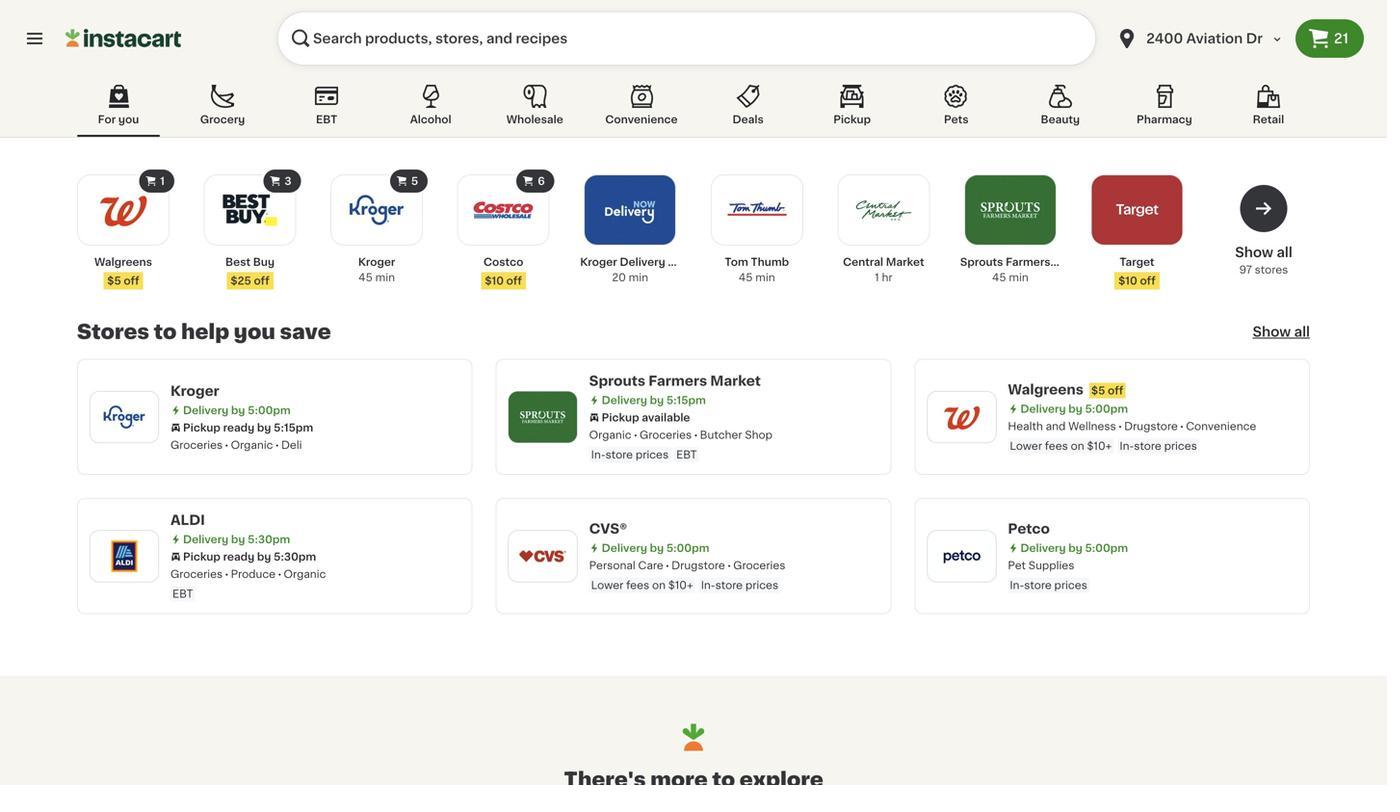 Task type: describe. For each thing, give the bounding box(es) containing it.
pickup available
[[602, 412, 690, 423]]

best buy $25 off
[[226, 257, 275, 286]]

pickup for kroger
[[183, 422, 221, 433]]

you inside stores to help you save 'tab panel'
[[234, 322, 276, 342]]

groceries inside organic groceries butcher shop in-store prices ebt
[[640, 430, 692, 440]]

delivery by 5:30pm
[[183, 534, 290, 545]]

and
[[1046, 421, 1066, 432]]

1 inside central market 1 hr
[[875, 272, 880, 283]]

pickup inside button
[[834, 114, 871, 125]]

organic inside organic groceries butcher shop in-store prices ebt
[[589, 430, 632, 440]]

organic inside groceries produce organic ebt
[[284, 569, 326, 580]]

1 horizontal spatial walgreens
[[1008, 383, 1084, 397]]

5:00pm for cvs®
[[667, 543, 710, 554]]

delivery for aldi
[[183, 534, 229, 545]]

retail button
[[1228, 81, 1311, 137]]

stores
[[77, 322, 149, 342]]

convenience inside button
[[606, 114, 678, 125]]

prices inside personal care drugstore groceries lower fees on $10+ in-store prices
[[746, 580, 779, 591]]

show all 97 stores
[[1236, 246, 1293, 275]]

5
[[411, 176, 418, 186]]

groceries inside personal care drugstore groceries lower fees on $10+ in-store prices
[[734, 560, 786, 571]]

deals button
[[707, 81, 790, 137]]

produce
[[231, 569, 276, 580]]

petco logo image
[[937, 531, 987, 581]]

2400
[[1147, 32, 1184, 45]]

2 2400 aviation dr button from the left
[[1116, 12, 1285, 66]]

pickup for aldi
[[183, 552, 221, 562]]

central market image
[[851, 177, 917, 243]]

store inside pet supplies in-store prices
[[1025, 580, 1052, 591]]

off for costco
[[507, 276, 522, 286]]

min inside kroger delivery now 20 min
[[629, 272, 649, 283]]

tom
[[725, 257, 749, 267]]

stores
[[1255, 265, 1289, 275]]

by for aldi logo
[[231, 534, 245, 545]]

delivery by 5:00pm up wellness at bottom right
[[1021, 404, 1129, 414]]

21 button
[[1296, 19, 1365, 58]]

45 inside tom thumb 45 min
[[739, 272, 753, 283]]

21
[[1335, 32, 1349, 45]]

20
[[612, 272, 626, 283]]

groceries organic deli
[[171, 440, 302, 450]]

deli
[[281, 440, 302, 450]]

all for show all
[[1295, 325, 1311, 339]]

in- inside pet supplies in-store prices
[[1010, 580, 1025, 591]]

all for show all 97 stores
[[1277, 246, 1293, 259]]

by up produce
[[257, 552, 271, 562]]

45 inside sprouts farmers market 45 min
[[993, 272, 1007, 283]]

on inside personal care drugstore groceries lower fees on $10+ in-store prices
[[652, 580, 666, 591]]

to
[[154, 322, 177, 342]]

you inside for you button
[[118, 114, 139, 125]]

delivery inside kroger delivery now 20 min
[[620, 257, 666, 267]]

1 vertical spatial walgreens $5 off
[[1008, 383, 1124, 397]]

by for 'walgreens logo'
[[1069, 404, 1083, 414]]

market for sprouts farmers market
[[711, 374, 761, 388]]

by for sprouts farmers market logo
[[650, 395, 664, 406]]

5:00pm for kroger
[[248, 405, 291, 416]]

stores to help you save
[[77, 322, 331, 342]]

cvs® logo image
[[518, 531, 568, 581]]

save
[[280, 322, 331, 342]]

retail
[[1253, 114, 1285, 125]]

instacart image
[[66, 27, 181, 50]]

target image
[[1105, 177, 1170, 243]]

alcohol button
[[390, 81, 472, 137]]

delivery by 5:00pm for cvs®
[[602, 543, 710, 554]]

Search field
[[278, 12, 1097, 66]]

sprouts farmers market image
[[978, 177, 1044, 243]]

tom thumb image
[[725, 177, 790, 243]]

ebt inside groceries produce organic ebt
[[173, 589, 193, 599]]

prices inside organic groceries butcher shop in-store prices ebt
[[636, 450, 669, 460]]

0 vertical spatial walgreens $5 off
[[94, 257, 152, 286]]

0 horizontal spatial 5:15pm
[[274, 422, 313, 433]]

aldi
[[171, 514, 205, 527]]

ready for kroger
[[223, 422, 255, 433]]

tom thumb 45 min
[[725, 257, 789, 283]]

show all
[[1253, 325, 1311, 339]]

aviation
[[1187, 32, 1243, 45]]

grocery
[[200, 114, 245, 125]]

delivery by 5:15pm
[[602, 395, 706, 406]]

by for kroger logo at the left of the page
[[231, 405, 245, 416]]

1 vertical spatial 5:30pm
[[274, 552, 316, 562]]

deals
[[733, 114, 764, 125]]

kroger for kroger delivery now 20 min
[[580, 257, 618, 267]]

kroger logo image
[[99, 392, 149, 442]]

for you button
[[77, 81, 160, 137]]

min inside kroger 45 min
[[375, 272, 395, 283]]

ebt inside organic groceries butcher shop in-store prices ebt
[[677, 450, 697, 460]]

off up wellness at bottom right
[[1108, 385, 1124, 396]]

1 2400 aviation dr button from the left
[[1105, 12, 1296, 66]]

alcohol
[[410, 114, 452, 125]]

personal
[[589, 560, 636, 571]]

0 vertical spatial 5:30pm
[[248, 534, 290, 545]]

beauty
[[1041, 114, 1080, 125]]

kroger delivery now 20 min
[[580, 257, 693, 283]]

by up the groceries organic deli
[[257, 422, 271, 433]]

pickup ready by 5:30pm
[[183, 552, 316, 562]]

for
[[98, 114, 116, 125]]

6
[[538, 176, 545, 186]]

pet
[[1008, 560, 1026, 571]]

farmers for sprouts farmers market 45 min
[[1006, 257, 1051, 267]]

costco image
[[471, 177, 536, 243]]

for you
[[98, 114, 139, 125]]

kroger for kroger
[[171, 384, 219, 398]]

costco
[[484, 257, 524, 267]]

0 vertical spatial $5
[[107, 276, 121, 286]]

2400 aviation dr
[[1147, 32, 1263, 45]]

5:00pm up wellness at bottom right
[[1086, 404, 1129, 414]]

pickup button
[[811, 81, 894, 137]]

show for show all
[[1253, 325, 1292, 339]]

convenience button
[[598, 81, 686, 137]]

shop
[[745, 430, 773, 440]]

central market 1 hr
[[843, 257, 925, 283]]

show all button
[[1253, 322, 1311, 342]]

groceries produce organic ebt
[[171, 569, 326, 599]]

by for cvs® logo
[[650, 543, 664, 554]]

ebt button
[[285, 81, 368, 137]]

$10 for costco $10 off
[[485, 276, 504, 286]]

drugstore inside personal care drugstore groceries lower fees on $10+ in-store prices
[[672, 560, 726, 571]]

help
[[181, 322, 230, 342]]

off for target
[[1141, 276, 1156, 286]]

drugstore inside health and wellness drugstore convenience lower fees on $10+ in-store prices
[[1125, 421, 1178, 432]]

wholesale button
[[494, 81, 577, 137]]

groceries inside groceries produce organic ebt
[[171, 569, 223, 580]]

min inside tom thumb 45 min
[[756, 272, 776, 283]]

in- inside health and wellness drugstore convenience lower fees on $10+ in-store prices
[[1120, 441, 1135, 452]]



Task type: vqa. For each thing, say whether or not it's contained in the screenshot.
items for No
no



Task type: locate. For each thing, give the bounding box(es) containing it.
by for the petco logo
[[1069, 543, 1083, 554]]

lower inside health and wellness drugstore convenience lower fees on $10+ in-store prices
[[1010, 441, 1043, 452]]

1 horizontal spatial convenience
[[1187, 421, 1257, 432]]

show down stores
[[1253, 325, 1292, 339]]

pets button
[[915, 81, 998, 137]]

delivery down aldi
[[183, 534, 229, 545]]

2 ready from the top
[[223, 552, 255, 562]]

cvs®
[[589, 522, 628, 536]]

supplies
[[1029, 560, 1075, 571]]

2 45 from the left
[[739, 272, 753, 283]]

delivery for petco
[[1021, 543, 1066, 554]]

1 horizontal spatial 5:15pm
[[667, 395, 706, 406]]

1 45 from the left
[[359, 272, 373, 283]]

1 horizontal spatial sprouts
[[961, 257, 1004, 267]]

5:00pm up pickup ready by 5:15pm at the left bottom of the page
[[248, 405, 291, 416]]

pickup up the groceries organic deli
[[183, 422, 221, 433]]

ready for aldi
[[223, 552, 255, 562]]

0 horizontal spatial market
[[711, 374, 761, 388]]

1 horizontal spatial $10
[[1119, 276, 1138, 286]]

5:15pm down sprouts farmers market
[[667, 395, 706, 406]]

5:30pm up produce
[[274, 552, 316, 562]]

lower inside personal care drugstore groceries lower fees on $10+ in-store prices
[[591, 580, 624, 591]]

1 horizontal spatial fees
[[1045, 441, 1069, 452]]

dr
[[1247, 32, 1263, 45]]

walgreens $5 off
[[94, 257, 152, 286], [1008, 383, 1124, 397]]

5:15pm
[[667, 395, 706, 406], [274, 422, 313, 433]]

prices inside health and wellness drugstore convenience lower fees on $10+ in-store prices
[[1165, 441, 1198, 452]]

by
[[650, 395, 664, 406], [1069, 404, 1083, 414], [231, 405, 245, 416], [257, 422, 271, 433], [231, 534, 245, 545], [650, 543, 664, 554], [1069, 543, 1083, 554], [257, 552, 271, 562]]

1 vertical spatial ready
[[223, 552, 255, 562]]

delivery for cvs®
[[602, 543, 648, 554]]

you right help
[[234, 322, 276, 342]]

$10 for target $10 off
[[1119, 276, 1138, 286]]

$25
[[231, 276, 251, 286]]

2 horizontal spatial ebt
[[677, 450, 697, 460]]

on down care
[[652, 580, 666, 591]]

delivery up pickup available
[[602, 395, 648, 406]]

1 horizontal spatial organic
[[284, 569, 326, 580]]

0 vertical spatial convenience
[[606, 114, 678, 125]]

0 horizontal spatial walgreens $5 off
[[94, 257, 152, 286]]

petco
[[1008, 522, 1050, 536]]

store inside organic groceries butcher shop in-store prices ebt
[[606, 450, 633, 460]]

0 vertical spatial you
[[118, 114, 139, 125]]

45 down the tom
[[739, 272, 753, 283]]

you right "for" at the top
[[118, 114, 139, 125]]

5:30pm up pickup ready by 5:30pm
[[248, 534, 290, 545]]

pickup down "delivery by 5:15pm"
[[602, 412, 640, 423]]

kroger image
[[344, 177, 410, 243]]

sprouts
[[961, 257, 1004, 267], [589, 374, 646, 388]]

kroger inside kroger delivery now 20 min
[[580, 257, 618, 267]]

market inside central market 1 hr
[[886, 257, 925, 267]]

by up available
[[650, 395, 664, 406]]

2400 aviation dr button
[[1105, 12, 1296, 66], [1116, 12, 1285, 66]]

ebt inside ebt button
[[316, 114, 338, 125]]

kroger down kroger image
[[358, 257, 395, 267]]

None search field
[[278, 12, 1097, 66]]

in- inside organic groceries butcher shop in-store prices ebt
[[591, 450, 606, 460]]

show
[[1236, 246, 1274, 259], [1253, 325, 1292, 339]]

drugstore
[[1125, 421, 1178, 432], [672, 560, 726, 571]]

lower down the "health"
[[1010, 441, 1043, 452]]

best
[[226, 257, 251, 267]]

lower down personal
[[591, 580, 624, 591]]

pickup up central market image
[[834, 114, 871, 125]]

1 $10 from the left
[[485, 276, 504, 286]]

0 vertical spatial walgreens
[[94, 257, 152, 267]]

1 horizontal spatial ebt
[[316, 114, 338, 125]]

0 vertical spatial ebt
[[316, 114, 338, 125]]

0 vertical spatial drugstore
[[1125, 421, 1178, 432]]

sprouts up "delivery by 5:15pm"
[[589, 374, 646, 388]]

wellness
[[1069, 421, 1117, 432]]

off down costco
[[507, 276, 522, 286]]

1 vertical spatial sprouts
[[589, 374, 646, 388]]

by up wellness at bottom right
[[1069, 404, 1083, 414]]

0 horizontal spatial $5
[[107, 276, 121, 286]]

45 inside kroger 45 min
[[359, 272, 373, 283]]

0 horizontal spatial 1
[[160, 176, 165, 186]]

sprouts farmers market
[[589, 374, 761, 388]]

delivery by 5:00pm up pickup ready by 5:15pm at the left bottom of the page
[[183, 405, 291, 416]]

5:00pm up personal care drugstore groceries lower fees on $10+ in-store prices
[[667, 543, 710, 554]]

1 horizontal spatial on
[[1071, 441, 1085, 452]]

45 down sprouts farmers market image
[[993, 272, 1007, 283]]

1 vertical spatial 1
[[875, 272, 880, 283]]

wholesale
[[507, 114, 564, 125]]

prices inside pet supplies in-store prices
[[1055, 580, 1088, 591]]

off
[[124, 276, 139, 286], [254, 276, 270, 286], [507, 276, 522, 286], [1141, 276, 1156, 286], [1108, 385, 1124, 396]]

off inside the "best buy $25 off"
[[254, 276, 270, 286]]

0 horizontal spatial sprouts
[[589, 374, 646, 388]]

1
[[160, 176, 165, 186], [875, 272, 880, 283]]

by up care
[[650, 543, 664, 554]]

2 min from the left
[[629, 272, 649, 283]]

$5 up wellness at bottom right
[[1092, 385, 1106, 396]]

0 vertical spatial 5:15pm
[[667, 395, 706, 406]]

sprouts for sprouts farmers market
[[589, 374, 646, 388]]

delivery up personal
[[602, 543, 648, 554]]

fees down the and
[[1045, 441, 1069, 452]]

1 vertical spatial fees
[[627, 580, 650, 591]]

beauty button
[[1019, 81, 1102, 137]]

5:00pm for petco
[[1086, 543, 1129, 554]]

$5 up the "stores"
[[107, 276, 121, 286]]

0 vertical spatial farmers
[[1006, 257, 1051, 267]]

pickup down delivery by 5:30pm
[[183, 552, 221, 562]]

delivery up the 20
[[620, 257, 666, 267]]

0 horizontal spatial farmers
[[649, 374, 708, 388]]

off up the "stores"
[[124, 276, 139, 286]]

shop categories tab list
[[77, 81, 1311, 137]]

now
[[668, 257, 693, 267]]

pickup for sprouts farmers market
[[602, 412, 640, 423]]

1 right the walgreens image
[[160, 176, 165, 186]]

3 min from the left
[[756, 272, 776, 283]]

0 vertical spatial $10+
[[1088, 441, 1113, 452]]

on down wellness at bottom right
[[1071, 441, 1085, 452]]

0 horizontal spatial organic
[[231, 440, 273, 450]]

$10+ inside health and wellness drugstore convenience lower fees on $10+ in-store prices
[[1088, 441, 1113, 452]]

0 horizontal spatial 45
[[359, 272, 373, 283]]

$10 down target
[[1119, 276, 1138, 286]]

market for sprouts farmers market 45 min
[[1054, 257, 1092, 267]]

1 vertical spatial farmers
[[649, 374, 708, 388]]

0 horizontal spatial you
[[118, 114, 139, 125]]

market inside sprouts farmers market 45 min
[[1054, 257, 1092, 267]]

in- inside personal care drugstore groceries lower fees on $10+ in-store prices
[[701, 580, 716, 591]]

all
[[1277, 246, 1293, 259], [1295, 325, 1311, 339]]

delivery up the and
[[1021, 404, 1066, 414]]

costco $10 off
[[484, 257, 524, 286]]

by up pickup ready by 5:30pm
[[231, 534, 245, 545]]

delivery up pickup ready by 5:15pm at the left bottom of the page
[[183, 405, 229, 416]]

kroger for kroger 45 min
[[358, 257, 395, 267]]

0 horizontal spatial $10+
[[669, 580, 694, 591]]

fees
[[1045, 441, 1069, 452], [627, 580, 650, 591]]

$10+
[[1088, 441, 1113, 452], [669, 580, 694, 591]]

min down kroger image
[[375, 272, 395, 283]]

5:15pm up deli
[[274, 422, 313, 433]]

available
[[642, 412, 690, 423]]

1 vertical spatial 5:15pm
[[274, 422, 313, 433]]

groceries
[[640, 430, 692, 440], [171, 440, 223, 450], [734, 560, 786, 571], [171, 569, 223, 580]]

drugstore right care
[[672, 560, 726, 571]]

on inside health and wellness drugstore convenience lower fees on $10+ in-store prices
[[1071, 441, 1085, 452]]

2 $10 from the left
[[1119, 276, 1138, 286]]

1 vertical spatial drugstore
[[672, 560, 726, 571]]

delivery by 5:00pm for kroger
[[183, 405, 291, 416]]

1 horizontal spatial farmers
[[1006, 257, 1051, 267]]

2 horizontal spatial kroger
[[580, 257, 618, 267]]

pickup
[[834, 114, 871, 125], [602, 412, 640, 423], [183, 422, 221, 433], [183, 552, 221, 562]]

delivery for kroger
[[183, 405, 229, 416]]

1 horizontal spatial walgreens $5 off
[[1008, 383, 1124, 397]]

health and wellness drugstore convenience lower fees on $10+ in-store prices
[[1008, 421, 1257, 452]]

sprouts inside sprouts farmers market 45 min
[[961, 257, 1004, 267]]

0 horizontal spatial $10
[[485, 276, 504, 286]]

0 horizontal spatial lower
[[591, 580, 624, 591]]

4 min from the left
[[1009, 272, 1029, 283]]

off inside target $10 off
[[1141, 276, 1156, 286]]

1 ready from the top
[[223, 422, 255, 433]]

buy
[[253, 257, 275, 267]]

care
[[638, 560, 664, 571]]

min down 'thumb'
[[756, 272, 776, 283]]

walgreens $5 off up the "stores"
[[94, 257, 152, 286]]

2 vertical spatial ebt
[[173, 589, 193, 599]]

show for show all 97 stores
[[1236, 246, 1274, 259]]

1 vertical spatial $10+
[[669, 580, 694, 591]]

drugstore right wellness at bottom right
[[1125, 421, 1178, 432]]

best buy image
[[217, 177, 283, 243]]

0 horizontal spatial convenience
[[606, 114, 678, 125]]

delivery by 5:00pm for petco
[[1021, 543, 1129, 554]]

kroger down stores to help you save at the left of page
[[171, 384, 219, 398]]

3 45 from the left
[[993, 272, 1007, 283]]

health
[[1008, 421, 1044, 432]]

sprouts farmers market logo image
[[518, 392, 568, 442]]

farmers for sprouts farmers market
[[649, 374, 708, 388]]

all inside the 'show all 97 stores'
[[1277, 246, 1293, 259]]

1 horizontal spatial you
[[234, 322, 276, 342]]

0 vertical spatial lower
[[1010, 441, 1043, 452]]

target
[[1120, 257, 1155, 267]]

pharmacy
[[1137, 114, 1193, 125]]

45 down kroger image
[[359, 272, 373, 283]]

farmers down sprouts farmers market image
[[1006, 257, 1051, 267]]

1 vertical spatial you
[[234, 322, 276, 342]]

butcher
[[700, 430, 743, 440]]

delivery by 5:00pm up supplies on the bottom of the page
[[1021, 543, 1129, 554]]

$10 inside costco $10 off
[[485, 276, 504, 286]]

0 horizontal spatial walgreens
[[94, 257, 152, 267]]

5:00pm up pet supplies in-store prices
[[1086, 543, 1129, 554]]

min inside sprouts farmers market 45 min
[[1009, 272, 1029, 283]]

organic groceries butcher shop in-store prices ebt
[[589, 430, 773, 460]]

delivery
[[620, 257, 666, 267], [602, 395, 648, 406], [1021, 404, 1066, 414], [183, 405, 229, 416], [183, 534, 229, 545], [602, 543, 648, 554], [1021, 543, 1066, 554]]

delivery by 5:00pm
[[1021, 404, 1129, 414], [183, 405, 291, 416], [602, 543, 710, 554], [1021, 543, 1129, 554]]

show inside the 'show all 97 stores'
[[1236, 246, 1274, 259]]

3
[[285, 176, 292, 186]]

0 vertical spatial all
[[1277, 246, 1293, 259]]

0 horizontal spatial ebt
[[173, 589, 193, 599]]

fees inside health and wellness drugstore convenience lower fees on $10+ in-store prices
[[1045, 441, 1069, 452]]

walgreens
[[94, 257, 152, 267], [1008, 383, 1084, 397]]

personal care drugstore groceries lower fees on $10+ in-store prices
[[589, 560, 786, 591]]

kroger up the 20
[[580, 257, 618, 267]]

1 vertical spatial ebt
[[677, 450, 697, 460]]

1 horizontal spatial $5
[[1092, 385, 1106, 396]]

1 vertical spatial all
[[1295, 325, 1311, 339]]

off down target
[[1141, 276, 1156, 286]]

1 vertical spatial convenience
[[1187, 421, 1257, 432]]

farmers up "delivery by 5:15pm"
[[649, 374, 708, 388]]

fees down care
[[627, 580, 650, 591]]

$10 inside target $10 off
[[1119, 276, 1138, 286]]

market up the butcher
[[711, 374, 761, 388]]

walgreens image
[[91, 177, 156, 243]]

1 horizontal spatial 1
[[875, 272, 880, 283]]

2 horizontal spatial organic
[[589, 430, 632, 440]]

store
[[1135, 441, 1162, 452], [606, 450, 633, 460], [716, 580, 743, 591], [1025, 580, 1052, 591]]

hr
[[882, 272, 893, 283]]

0 vertical spatial show
[[1236, 246, 1274, 259]]

1 horizontal spatial market
[[886, 257, 925, 267]]

ready
[[223, 422, 255, 433], [223, 552, 255, 562]]

walgreens $5 off up the and
[[1008, 383, 1124, 397]]

walgreens down the walgreens image
[[94, 257, 152, 267]]

1 horizontal spatial lower
[[1010, 441, 1043, 452]]

1 left hr
[[875, 272, 880, 283]]

store inside personal care drugstore groceries lower fees on $10+ in-store prices
[[716, 580, 743, 591]]

kroger 45 min
[[358, 257, 395, 283]]

pickup ready by 5:15pm
[[183, 422, 313, 433]]

off inside costco $10 off
[[507, 276, 522, 286]]

delivery by 5:00pm up care
[[602, 543, 710, 554]]

organic down pickup available
[[589, 430, 632, 440]]

0 horizontal spatial on
[[652, 580, 666, 591]]

0 vertical spatial on
[[1071, 441, 1085, 452]]

5:00pm
[[1086, 404, 1129, 414], [248, 405, 291, 416], [667, 543, 710, 554], [1086, 543, 1129, 554]]

thumb
[[751, 257, 789, 267]]

0 vertical spatial ready
[[223, 422, 255, 433]]

grocery button
[[181, 81, 264, 137]]

kroger delivery now image
[[598, 177, 663, 243]]

1 horizontal spatial $10+
[[1088, 441, 1113, 452]]

sprouts farmers market 45 min
[[961, 257, 1092, 283]]

1 vertical spatial on
[[652, 580, 666, 591]]

on
[[1071, 441, 1085, 452], [652, 580, 666, 591]]

min right the 20
[[629, 272, 649, 283]]

organic down pickup ready by 5:15pm at the left bottom of the page
[[231, 440, 273, 450]]

show inside popup button
[[1253, 325, 1292, 339]]

farmers
[[1006, 257, 1051, 267], [649, 374, 708, 388]]

delivery for sprouts farmers market
[[602, 395, 648, 406]]

$5
[[107, 276, 121, 286], [1092, 385, 1106, 396]]

central
[[843, 257, 884, 267]]

by up pickup ready by 5:15pm at the left bottom of the page
[[231, 405, 245, 416]]

in-
[[1120, 441, 1135, 452], [591, 450, 606, 460], [701, 580, 716, 591], [1010, 580, 1025, 591]]

market up hr
[[886, 257, 925, 267]]

1 horizontal spatial kroger
[[358, 257, 395, 267]]

$10 down costco
[[485, 276, 504, 286]]

by up supplies on the bottom of the page
[[1069, 543, 1083, 554]]

organic
[[589, 430, 632, 440], [231, 440, 273, 450], [284, 569, 326, 580]]

min down sprouts farmers market image
[[1009, 272, 1029, 283]]

off down buy
[[254, 276, 270, 286]]

pet supplies in-store prices
[[1008, 560, 1088, 591]]

organic right produce
[[284, 569, 326, 580]]

pharmacy button
[[1124, 81, 1206, 137]]

ready up the groceries organic deli
[[223, 422, 255, 433]]

0 vertical spatial sprouts
[[961, 257, 1004, 267]]

sprouts for sprouts farmers market 45 min
[[961, 257, 1004, 267]]

off for walgreens
[[124, 276, 139, 286]]

2 horizontal spatial market
[[1054, 257, 1092, 267]]

0 horizontal spatial all
[[1277, 246, 1293, 259]]

1 horizontal spatial 45
[[739, 272, 753, 283]]

0 horizontal spatial fees
[[627, 580, 650, 591]]

fees inside personal care drugstore groceries lower fees on $10+ in-store prices
[[627, 580, 650, 591]]

target $10 off
[[1119, 257, 1156, 286]]

0 horizontal spatial kroger
[[171, 384, 219, 398]]

show up "97"
[[1236, 246, 1274, 259]]

ebt
[[316, 114, 338, 125], [677, 450, 697, 460], [173, 589, 193, 599]]

ready down delivery by 5:30pm
[[223, 552, 255, 562]]

store inside health and wellness drugstore convenience lower fees on $10+ in-store prices
[[1135, 441, 1162, 452]]

1 min from the left
[[375, 272, 395, 283]]

$10+ inside personal care drugstore groceries lower fees on $10+ in-store prices
[[669, 580, 694, 591]]

farmers inside sprouts farmers market 45 min
[[1006, 257, 1051, 267]]

0 vertical spatial fees
[[1045, 441, 1069, 452]]

1 vertical spatial lower
[[591, 580, 624, 591]]

market left target
[[1054, 257, 1092, 267]]

1 vertical spatial $5
[[1092, 385, 1106, 396]]

$10
[[485, 276, 504, 286], [1119, 276, 1138, 286]]

pets
[[944, 114, 969, 125]]

stores to help you save tab panel
[[67, 168, 1320, 614]]

walgreens logo image
[[937, 392, 987, 442]]

1 vertical spatial walgreens
[[1008, 383, 1084, 397]]

2 horizontal spatial 45
[[993, 272, 1007, 283]]

delivery up supplies on the bottom of the page
[[1021, 543, 1066, 554]]

0 horizontal spatial drugstore
[[672, 560, 726, 571]]

convenience inside health and wellness drugstore convenience lower fees on $10+ in-store prices
[[1187, 421, 1257, 432]]

1 horizontal spatial all
[[1295, 325, 1311, 339]]

aldi logo image
[[99, 531, 149, 581]]

97
[[1240, 265, 1253, 275]]

1 horizontal spatial drugstore
[[1125, 421, 1178, 432]]

walgreens up the and
[[1008, 383, 1084, 397]]

0 vertical spatial 1
[[160, 176, 165, 186]]

sprouts down sprouts farmers market image
[[961, 257, 1004, 267]]

1 vertical spatial show
[[1253, 325, 1292, 339]]

all inside show all popup button
[[1295, 325, 1311, 339]]



